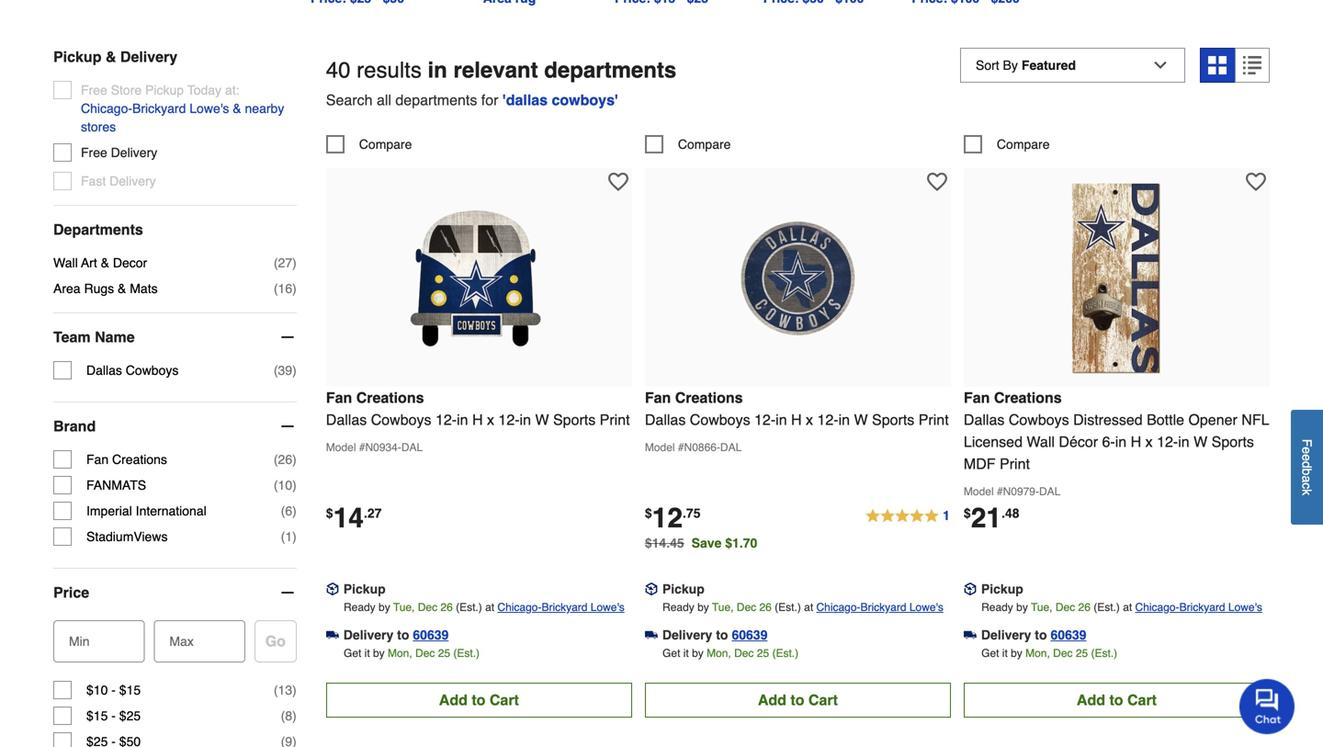 Task type: vqa. For each thing, say whether or not it's contained in the screenshot.


Task type: describe. For each thing, give the bounding box(es) containing it.
it for 1st truck filled icon from the right
[[1002, 647, 1008, 660]]

team
[[53, 329, 91, 346]]

( for 27
[[274, 256, 278, 270]]

minus image for brand
[[278, 417, 297, 436]]

chicago-brickyard lowe's button for pickup icon
[[816, 598, 944, 616]]

( 39 )
[[274, 363, 297, 378]]

3 add to cart from the left
[[1077, 691, 1157, 708]]

2 heart outline image from the left
[[1246, 172, 1266, 192]]

list view image
[[1243, 56, 1262, 75]]

in inside 40 results in relevant departments search all departments for ' dallas cowboys '
[[428, 58, 447, 83]]

all
[[377, 91, 391, 108]]

at for pickup image related to 2nd truck filled icon from the right
[[485, 601, 494, 614]]

$15 - $25
[[86, 709, 141, 723]]

tue, for 2nd truck filled icon from the right
[[393, 601, 415, 614]]

& inside 'chicago-brickyard lowe's & nearby stores'
[[233, 101, 241, 116]]

b
[[1300, 468, 1314, 475]]

n0934-
[[365, 441, 401, 454]]

mon, for 2nd truck filled icon from the right
[[388, 647, 412, 660]]

x for model # n0866-dal
[[806, 411, 813, 428]]

today
[[187, 83, 221, 97]]

2 e from the top
[[1300, 454, 1314, 461]]

fan for model # n0866-dal
[[645, 389, 671, 406]]

ready by tue, dec 26 (est.) at chicago-brickyard lowe's for pickup image related to 2nd truck filled icon from the right
[[344, 601, 625, 614]]

2 add from the left
[[758, 691, 786, 708]]

grid view image
[[1208, 56, 1227, 75]]

1 ready from the left
[[344, 601, 376, 614]]

) for ( 8 )
[[292, 709, 297, 723]]

cowboys for model # n0934-dal
[[371, 411, 431, 428]]

nearby
[[245, 101, 284, 116]]

13
[[278, 683, 292, 697]]

k
[[1300, 489, 1314, 495]]

( 1 )
[[281, 529, 297, 544]]

) for ( 27 )
[[292, 256, 297, 270]]

departments element
[[53, 221, 297, 239]]

compare for 5000259595 element
[[997, 137, 1050, 152]]

pickup & delivery
[[53, 48, 177, 65]]

dallas for model # n0934-dal
[[326, 411, 367, 428]]

) for ( 6 )
[[292, 504, 297, 518]]

( 8 )
[[281, 709, 297, 723]]

ready by tue, dec 26 (est.) at chicago-brickyard lowe's for pickup icon
[[663, 601, 944, 614]]

brickyard for truck filled image
[[861, 601, 906, 614]]

14
[[333, 502, 364, 534]]

( 13 )
[[274, 683, 297, 697]]

free delivery
[[81, 145, 157, 160]]

print for model # n0934-dal
[[600, 411, 630, 428]]

d
[[1300, 461, 1314, 468]]

1 ' from the left
[[503, 91, 506, 108]]

lowe's for pickup icon
[[910, 601, 944, 614]]

26 for 1st truck filled icon from the right
[[1078, 601, 1091, 614]]

area rugs & mats
[[53, 281, 158, 296]]

art
[[81, 256, 97, 270]]

delivery to 60639 for 2nd truck filled icon from the right
[[343, 627, 449, 642]]

chicago-brickyard lowe's button for 1st truck filled icon from the right's pickup image
[[1135, 598, 1262, 616]]

8
[[285, 709, 292, 723]]

imperial international
[[86, 504, 207, 518]]

$14.45
[[645, 536, 684, 550]]

$14.45 save $1.70
[[645, 536, 757, 550]]

39
[[278, 363, 292, 378]]

brand
[[53, 418, 96, 435]]

go button
[[254, 620, 297, 663]]

model for model # n0979-dal
[[964, 485, 994, 498]]

x for model # n0934-dal
[[487, 411, 494, 428]]

f e e d b a c k button
[[1291, 410, 1323, 525]]

) for ( 39 )
[[292, 363, 297, 378]]

1 button
[[865, 505, 951, 527]]

f
[[1300, 439, 1314, 447]]

.27
[[364, 506, 382, 520]]

c
[[1300, 482, 1314, 489]]

f e e d b a c k
[[1300, 439, 1314, 495]]

1 vertical spatial 1
[[285, 529, 292, 544]]

chat invite button image
[[1240, 678, 1296, 734]]

at for 1st truck filled icon from the right's pickup image
[[1123, 601, 1132, 614]]

0 vertical spatial departments
[[544, 58, 677, 83]]

3 add from the left
[[1077, 691, 1105, 708]]

décor
[[1059, 433, 1098, 450]]

( for 26
[[274, 452, 278, 467]]

h for model # n0934-dal
[[472, 411, 483, 428]]

10
[[278, 478, 292, 493]]

# for n0979-dal
[[997, 485, 1003, 498]]

2 ready from the left
[[663, 601, 694, 614]]

relevant
[[453, 58, 538, 83]]

# for n0866-dal
[[678, 441, 684, 454]]

) for ( 16 )
[[292, 281, 297, 296]]

( for 1
[[281, 529, 285, 544]]

cowboys for model # n0866-dal
[[690, 411, 750, 428]]

stores
[[81, 120, 116, 134]]

1 inside 5 stars image
[[943, 508, 950, 523]]

) for ( 10 )
[[292, 478, 297, 493]]

delivery to 60639 for 1st truck filled icon from the right
[[981, 627, 1086, 642]]

1 add to cart button from the left
[[326, 683, 632, 718]]

$ 12 .75
[[645, 502, 701, 534]]

fan creations
[[86, 452, 167, 467]]

search
[[326, 91, 373, 108]]

w for n0866-dal
[[854, 411, 868, 428]]

pickup for pickup icon
[[662, 582, 705, 596]]

chicago-brickyard lowe's & nearby stores button
[[81, 99, 297, 136]]

26 for 2nd truck filled icon from the right
[[440, 601, 453, 614]]

60639 for truck filled image
[[732, 627, 768, 642]]

tue, for truck filled image
[[712, 601, 734, 614]]

1 fan creations dallas cowboys 12-in h x 12-in w sports print image from the left
[[378, 177, 580, 379]]

21
[[971, 502, 1002, 534]]

nfl
[[1242, 411, 1269, 428]]

pickup for 1st truck filled icon from the right's pickup image
[[981, 582, 1023, 596]]

wall inside fan creations dallas cowboys distressed bottle opener nfl licensed wall décor 6-in h x 12-in w sports mdf print
[[1027, 433, 1055, 450]]

$10
[[86, 683, 108, 697]]

6
[[285, 504, 292, 518]]

fan for model # n0934-dal
[[326, 389, 352, 406]]

( 6 )
[[281, 504, 297, 518]]

distressed
[[1073, 411, 1143, 428]]

60639 for 2nd truck filled icon from the right
[[413, 627, 449, 642]]

60639 button for chicago-brickyard lowe's button for 1st truck filled icon from the right's pickup image
[[1051, 626, 1086, 644]]

get it by mon, dec 25 (est.) for 2nd truck filled icon from the right
[[344, 647, 480, 660]]

team name button
[[53, 313, 297, 361]]

dal for n0934-
[[401, 441, 423, 454]]

international
[[136, 504, 207, 518]]

- for $15
[[111, 709, 116, 723]]

price
[[53, 584, 89, 601]]

$25
[[119, 709, 141, 723]]

for
[[481, 91, 498, 108]]

creations for n0866-
[[675, 389, 743, 406]]

12
[[652, 502, 683, 534]]

1 add from the left
[[439, 691, 468, 708]]

go
[[265, 633, 286, 650]]

1 add to cart from the left
[[439, 691, 519, 708]]

store
[[111, 83, 142, 97]]

cowboys
[[552, 91, 615, 108]]

$1.70
[[725, 536, 757, 550]]

model # n0979-dal
[[964, 485, 1061, 498]]

opener
[[1188, 411, 1238, 428]]

2 cart from the left
[[809, 691, 838, 708]]

wall art & decor
[[53, 256, 147, 270]]

60639 button for pickup image related to 2nd truck filled icon from the right's chicago-brickyard lowe's button
[[413, 626, 449, 644]]

25 for truck filled image
[[757, 647, 769, 660]]

( 10 )
[[274, 478, 297, 493]]

3 add to cart button from the left
[[964, 683, 1270, 718]]

departments
[[53, 221, 143, 238]]

40 results in relevant departments search all departments for ' dallas cowboys '
[[326, 58, 677, 108]]

( 16 )
[[274, 281, 297, 296]]

w for n0934-dal
[[535, 411, 549, 428]]

$10 - $15
[[86, 683, 141, 697]]

at:
[[225, 83, 239, 97]]

it for 2nd truck filled icon from the right
[[364, 647, 370, 660]]

free for free store pickup today at:
[[81, 83, 107, 97]]

16
[[278, 281, 292, 296]]

model # n0866-dal
[[645, 441, 742, 454]]

rugs
[[84, 281, 114, 296]]

pickup up the stores
[[53, 48, 101, 65]]

0 horizontal spatial wall
[[53, 256, 78, 270]]

name
[[95, 329, 135, 346]]

& up store
[[106, 48, 116, 65]]

chicago- for pickup icon
[[816, 601, 861, 614]]

lowe's for pickup image related to 2nd truck filled icon from the right
[[591, 601, 625, 614]]

( for 6
[[281, 504, 285, 518]]

brickyard for 2nd truck filled icon from the right
[[542, 601, 588, 614]]

sports for n0934-dal
[[553, 411, 596, 428]]

imperial
[[86, 504, 132, 518]]

x inside fan creations dallas cowboys distressed bottle opener nfl licensed wall décor 6-in h x 12-in w sports mdf print
[[1145, 433, 1153, 450]]

( 27 )
[[274, 256, 297, 270]]

$ 14 .27
[[326, 502, 382, 534]]

n0866-
[[684, 441, 720, 454]]

get for 1st truck filled icon from the right
[[981, 647, 999, 660]]

brickyard for 1st truck filled icon from the right
[[1179, 601, 1225, 614]]

n0979-
[[1003, 485, 1039, 498]]

print for model # n0866-dal
[[919, 411, 949, 428]]

creations for n0934-
[[356, 389, 424, 406]]

fan creations dallas cowboys 12-in h x 12-in w sports print for model # n0934-dal
[[326, 389, 630, 428]]

.48
[[1002, 506, 1020, 520]]

sports for n0866-dal
[[872, 411, 915, 428]]



Task type: locate. For each thing, give the bounding box(es) containing it.
5 stars image
[[865, 505, 951, 527]]

1 horizontal spatial heart outline image
[[1246, 172, 1266, 192]]

1 25 from the left
[[438, 647, 450, 660]]

1 minus image from the top
[[278, 328, 297, 346]]

pickup up 'chicago-brickyard lowe's & nearby stores'
[[145, 83, 184, 97]]

chicago- for pickup image related to 2nd truck filled icon from the right
[[497, 601, 542, 614]]

2 horizontal spatial w
[[1194, 433, 1208, 450]]

1 horizontal spatial fan creations dallas cowboys 12-in h x 12-in w sports print
[[645, 389, 949, 428]]

fan creations dallas cowboys 12-in h x 12-in w sports print for model # n0866-dal
[[645, 389, 949, 428]]

1 horizontal spatial get
[[663, 647, 680, 660]]

27
[[278, 256, 292, 270]]

0 horizontal spatial w
[[535, 411, 549, 428]]

3 compare from the left
[[997, 137, 1050, 152]]

departments
[[544, 58, 677, 83], [395, 91, 477, 108]]

dallas cowboys
[[86, 363, 179, 378]]

3 60639 button from the left
[[1051, 626, 1086, 644]]

truck filled image
[[645, 629, 658, 641]]

$ right ( 6 )
[[326, 506, 333, 520]]

26
[[278, 452, 292, 467], [440, 601, 453, 614], [759, 601, 772, 614], [1078, 601, 1091, 614]]

) down ( 6 )
[[292, 529, 297, 544]]

1 vertical spatial $15
[[86, 709, 108, 723]]

0 horizontal spatial $15
[[86, 709, 108, 723]]

0 vertical spatial wall
[[53, 256, 78, 270]]

2 pickup image from the left
[[964, 583, 977, 595]]

0 horizontal spatial get it by mon, dec 25 (est.)
[[344, 647, 480, 660]]

3 cart from the left
[[1127, 691, 1157, 708]]

0 horizontal spatial departments
[[395, 91, 477, 108]]

ready down $14.45
[[663, 601, 694, 614]]

ready down actual price $21.48 element
[[981, 601, 1013, 614]]

3 25 from the left
[[1076, 647, 1088, 660]]

1 ready by tue, dec 26 (est.) at chicago-brickyard lowe's from the left
[[344, 601, 625, 614]]

mon, for 1st truck filled icon from the right
[[1026, 647, 1050, 660]]

dal
[[401, 441, 423, 454], [720, 441, 742, 454], [1039, 485, 1061, 498]]

2 $ from the left
[[645, 506, 652, 520]]

40
[[326, 58, 351, 83]]

it for truck filled image
[[683, 647, 689, 660]]

' right dallas
[[615, 91, 618, 108]]

8 ) from the top
[[292, 683, 297, 697]]

dec
[[418, 601, 437, 614], [737, 601, 756, 614], [1056, 601, 1075, 614], [415, 647, 435, 660], [734, 647, 754, 660], [1053, 647, 1073, 660]]

decor
[[113, 256, 147, 270]]

3 tue, from the left
[[1031, 601, 1053, 614]]

0 horizontal spatial '
[[503, 91, 506, 108]]

&
[[106, 48, 116, 65], [233, 101, 241, 116], [101, 256, 109, 270], [118, 281, 126, 296]]

60639 button for chicago-brickyard lowe's button corresponding to pickup icon
[[732, 626, 768, 644]]

dallas up model # n0866-dal
[[645, 411, 686, 428]]

0 horizontal spatial #
[[359, 441, 365, 454]]

1 cart from the left
[[490, 691, 519, 708]]

dallas inside fan creations dallas cowboys distressed bottle opener nfl licensed wall décor 6-in h x 12-in w sports mdf print
[[964, 411, 1005, 428]]

0 horizontal spatial delivery to 60639
[[343, 627, 449, 642]]

2 chicago-brickyard lowe's button from the left
[[816, 598, 944, 616]]

1 horizontal spatial wall
[[1027, 433, 1055, 450]]

team name
[[53, 329, 135, 346]]

model for model # n0866-dal
[[645, 441, 675, 454]]

$ for 14
[[326, 506, 333, 520]]

12- inside fan creations dallas cowboys distressed bottle opener nfl licensed wall décor 6-in h x 12-in w sports mdf print
[[1157, 433, 1178, 450]]

print inside fan creations dallas cowboys distressed bottle opener nfl licensed wall décor 6-in h x 12-in w sports mdf print
[[1000, 455, 1030, 472]]

wall left art at left
[[53, 256, 78, 270]]

fan up licensed
[[964, 389, 990, 406]]

in
[[428, 58, 447, 83], [457, 411, 468, 428], [520, 411, 531, 428], [776, 411, 787, 428], [839, 411, 850, 428], [1115, 433, 1127, 450], [1178, 433, 1190, 450]]

1 horizontal spatial 1
[[943, 508, 950, 523]]

1 horizontal spatial $
[[645, 506, 652, 520]]

was price $14.45 element
[[645, 531, 692, 550]]

1 horizontal spatial sports
[[872, 411, 915, 428]]

departments right all
[[395, 91, 477, 108]]

fan up model # n0866-dal
[[645, 389, 671, 406]]

3 get it by mon, dec 25 (est.) from the left
[[981, 647, 1117, 660]]

2 horizontal spatial at
[[1123, 601, 1132, 614]]

2 horizontal spatial 60639
[[1051, 627, 1086, 642]]

cowboys inside fan creations dallas cowboys distressed bottle opener nfl licensed wall décor 6-in h x 12-in w sports mdf print
[[1009, 411, 1069, 428]]

bottle
[[1147, 411, 1184, 428]]

$ for 12
[[645, 506, 652, 520]]

# up .48 on the bottom of page
[[997, 485, 1003, 498]]

6 ) from the top
[[292, 504, 297, 518]]

compare inside 5000259595 element
[[997, 137, 1050, 152]]

2 60639 button from the left
[[732, 626, 768, 644]]

1 horizontal spatial delivery to 60639
[[662, 627, 768, 642]]

1 $ from the left
[[326, 506, 333, 520]]

3 ready from the left
[[981, 601, 1013, 614]]

creations up n0866-
[[675, 389, 743, 406]]

$ inside $ 14 .27
[[326, 506, 333, 520]]

mon,
[[388, 647, 412, 660], [707, 647, 731, 660], [1026, 647, 1050, 660]]

pickup
[[53, 48, 101, 65], [145, 83, 184, 97], [343, 582, 386, 596], [662, 582, 705, 596], [981, 582, 1023, 596]]

get it by mon, dec 25 (est.)
[[344, 647, 480, 660], [663, 647, 799, 660], [981, 647, 1117, 660]]

0 horizontal spatial mon,
[[388, 647, 412, 660]]

fan for model # n0979-dal
[[964, 389, 990, 406]]

brickyard inside 'chicago-brickyard lowe's & nearby stores'
[[132, 101, 186, 116]]

) up 6 at the left of the page
[[292, 478, 297, 493]]

pickup image down the 21
[[964, 583, 977, 595]]

# up .75
[[678, 441, 684, 454]]

0 horizontal spatial 60639
[[413, 627, 449, 642]]

1 horizontal spatial mon,
[[707, 647, 731, 660]]

0 horizontal spatial x
[[487, 411, 494, 428]]

2 horizontal spatial cart
[[1127, 691, 1157, 708]]

minus image
[[278, 584, 297, 602]]

5000259595 element
[[964, 135, 1050, 153]]

1 get from the left
[[344, 647, 361, 660]]

cowboys up n0934-
[[371, 411, 431, 428]]

$ 21 .48
[[964, 502, 1020, 534]]

area
[[53, 281, 80, 296]]

1 horizontal spatial truck filled image
[[964, 629, 977, 641]]

2 compare from the left
[[678, 137, 731, 152]]

1 horizontal spatial add to cart
[[758, 691, 838, 708]]

pickup down $ 21 .48
[[981, 582, 1023, 596]]

2 free from the top
[[81, 145, 107, 160]]

1 vertical spatial minus image
[[278, 417, 297, 436]]

60639 for 1st truck filled icon from the right
[[1051, 627, 1086, 642]]

1 horizontal spatial dal
[[720, 441, 742, 454]]

2 horizontal spatial #
[[997, 485, 1003, 498]]

( down 13
[[281, 709, 285, 723]]

save
[[692, 536, 722, 550]]

( up ( 16 ) at the top left of page
[[274, 256, 278, 270]]

1 horizontal spatial chicago-brickyard lowe's button
[[816, 598, 944, 616]]

dallas down 'team name'
[[86, 363, 122, 378]]

5 ) from the top
[[292, 478, 297, 493]]

1 vertical spatial free
[[81, 145, 107, 160]]

lowe's
[[190, 101, 229, 116], [591, 601, 625, 614], [910, 601, 944, 614], [1228, 601, 1262, 614]]

pickup image
[[645, 583, 658, 595]]

minus image
[[278, 328, 297, 346], [278, 417, 297, 436]]

free down the stores
[[81, 145, 107, 160]]

# for n0934-dal
[[359, 441, 365, 454]]

delivery to 60639 for truck filled image
[[662, 627, 768, 642]]

actual price $14.27 element
[[326, 502, 382, 534]]

) for ( 26 )
[[292, 452, 297, 467]]

( for 10
[[274, 478, 278, 493]]

minus image up ( 26 )
[[278, 417, 297, 436]]

3 delivery to 60639 from the left
[[981, 627, 1086, 642]]

0 vertical spatial minus image
[[278, 328, 297, 346]]

0 horizontal spatial chicago-brickyard lowe's button
[[497, 598, 625, 616]]

1 horizontal spatial h
[[791, 411, 802, 428]]

e up d
[[1300, 447, 1314, 454]]

1 left the 21
[[943, 508, 950, 523]]

25 for 2nd truck filled icon from the right
[[438, 647, 450, 660]]

at for pickup icon
[[804, 601, 813, 614]]

1 - from the top
[[111, 683, 116, 697]]

( down 27
[[274, 281, 278, 296]]

3 $ from the left
[[964, 506, 971, 520]]

at
[[485, 601, 494, 614], [804, 601, 813, 614], [1123, 601, 1132, 614]]

& right art at left
[[101, 256, 109, 270]]

pickup right pickup icon
[[662, 582, 705, 596]]

1 horizontal spatial tue,
[[712, 601, 734, 614]]

2 at from the left
[[804, 601, 813, 614]]

0 horizontal spatial sports
[[553, 411, 596, 428]]

actual price $21.48 element
[[964, 502, 1020, 534]]

fast delivery
[[81, 174, 156, 188]]

) up 10
[[292, 452, 297, 467]]

1 free from the top
[[81, 83, 107, 97]]

- for $10
[[111, 683, 116, 697]]

dal for n0866-
[[720, 441, 742, 454]]

$15 down $10 on the left of the page
[[86, 709, 108, 723]]

1 horizontal spatial $15
[[119, 683, 141, 697]]

2 horizontal spatial ready by tue, dec 26 (est.) at chicago-brickyard lowe's
[[981, 601, 1262, 614]]

0 horizontal spatial $
[[326, 506, 333, 520]]

free
[[81, 83, 107, 97], [81, 145, 107, 160]]

sports
[[553, 411, 596, 428], [872, 411, 915, 428], [1212, 433, 1254, 450]]

2 25 from the left
[[757, 647, 769, 660]]

1 horizontal spatial compare
[[678, 137, 731, 152]]

( down ( 26 )
[[274, 478, 278, 493]]

to
[[397, 627, 409, 642], [716, 627, 728, 642], [1035, 627, 1047, 642], [472, 691, 486, 708], [791, 691, 804, 708], [1109, 691, 1123, 708]]

2 horizontal spatial 25
[[1076, 647, 1088, 660]]

0 horizontal spatial ready by tue, dec 26 (est.) at chicago-brickyard lowe's
[[344, 601, 625, 614]]

1 ) from the top
[[292, 256, 297, 270]]

1 horizontal spatial at
[[804, 601, 813, 614]]

compare inside 1001218042 element
[[678, 137, 731, 152]]

2 ' from the left
[[615, 91, 618, 108]]

dallas up model # n0934-dal
[[326, 411, 367, 428]]

pickup image right minus image
[[326, 583, 339, 595]]

2 horizontal spatial add to cart
[[1077, 691, 1157, 708]]

1 horizontal spatial get it by mon, dec 25 (est.)
[[663, 647, 799, 660]]

tue, for 1st truck filled icon from the right
[[1031, 601, 1053, 614]]

wall
[[53, 256, 78, 270], [1027, 433, 1055, 450]]

1 horizontal spatial 25
[[757, 647, 769, 660]]

# up .27
[[359, 441, 365, 454]]

mon, for truck filled image
[[707, 647, 731, 660]]

pickup down actual price $14.27 element at left bottom
[[343, 582, 386, 596]]

0 vertical spatial $15
[[119, 683, 141, 697]]

3 chicago-brickyard lowe's button from the left
[[1135, 598, 1262, 616]]

creations up licensed
[[994, 389, 1062, 406]]

ready by tue, dec 26 (est.) at chicago-brickyard lowe's for 1st truck filled icon from the right's pickup image
[[981, 601, 1262, 614]]

( for 13
[[274, 683, 278, 697]]

9 ) from the top
[[292, 709, 297, 723]]

model for model # n0934-dal
[[326, 441, 356, 454]]

w inside fan creations dallas cowboys distressed bottle opener nfl licensed wall décor 6-in h x 12-in w sports mdf print
[[1194, 433, 1208, 450]]

0 horizontal spatial cart
[[490, 691, 519, 708]]

model left n0866-
[[645, 441, 675, 454]]

( 26 )
[[274, 452, 297, 467]]

1 horizontal spatial add
[[758, 691, 786, 708]]

0 vertical spatial -
[[111, 683, 116, 697]]

x
[[487, 411, 494, 428], [806, 411, 813, 428], [1145, 433, 1153, 450]]

free store pickup today at:
[[81, 83, 239, 97]]

0 horizontal spatial 1
[[285, 529, 292, 544]]

0 horizontal spatial heart outline image
[[608, 172, 628, 192]]

0 vertical spatial 1
[[943, 508, 950, 523]]

1 horizontal spatial '
[[615, 91, 618, 108]]

( down ( 6 )
[[281, 529, 285, 544]]

creations up fanmats
[[112, 452, 167, 467]]

) down 27
[[292, 281, 297, 296]]

$15
[[119, 683, 141, 697], [86, 709, 108, 723]]

creations for n0979-
[[994, 389, 1062, 406]]

fan
[[326, 389, 352, 406], [645, 389, 671, 406], [964, 389, 990, 406], [86, 452, 109, 467]]

min
[[69, 634, 90, 649]]

licensed
[[964, 433, 1023, 450]]

.75
[[683, 506, 701, 520]]

2 horizontal spatial get it by mon, dec 25 (est.)
[[981, 647, 1117, 660]]

fanmats
[[86, 478, 146, 493]]

2 fan creations dallas cowboys 12-in h x 12-in w sports print from the left
[[645, 389, 949, 428]]

1 horizontal spatial ready by tue, dec 26 (est.) at chicago-brickyard lowe's
[[663, 601, 944, 614]]

by
[[379, 601, 390, 614], [697, 601, 709, 614], [1016, 601, 1028, 614], [373, 647, 385, 660], [692, 647, 704, 660], [1011, 647, 1022, 660]]

compare
[[359, 137, 412, 152], [678, 137, 731, 152], [997, 137, 1050, 152]]

free left store
[[81, 83, 107, 97]]

2 horizontal spatial it
[[1002, 647, 1008, 660]]

fan up fanmats
[[86, 452, 109, 467]]

$ for 21
[[964, 506, 971, 520]]

departments up cowboys
[[544, 58, 677, 83]]

dallas up licensed
[[964, 411, 1005, 428]]

1 delivery to 60639 from the left
[[343, 627, 449, 642]]

fan creations dallas cowboys 12-in h x 12-in w sports print image
[[378, 177, 580, 379], [697, 177, 899, 379]]

heart outline image
[[927, 172, 947, 192]]

1 horizontal spatial 60639
[[732, 627, 768, 642]]

0 horizontal spatial compare
[[359, 137, 412, 152]]

2 it from the left
[[683, 647, 689, 660]]

$ inside $ 12 .75
[[645, 506, 652, 520]]

2 truck filled image from the left
[[964, 629, 977, 641]]

get it by mon, dec 25 (est.) for 1st truck filled icon from the right
[[981, 647, 1117, 660]]

3 at from the left
[[1123, 601, 1132, 614]]

minus image up ( 39 )
[[278, 328, 297, 346]]

dallas
[[86, 363, 122, 378], [326, 411, 367, 428], [645, 411, 686, 428], [964, 411, 1005, 428]]

dallas for model # n0866-dal
[[645, 411, 686, 428]]

$ inside $ 21 .48
[[964, 506, 971, 520]]

& left 'mats'
[[118, 281, 126, 296]]

sports inside fan creations dallas cowboys distressed bottle opener nfl licensed wall décor 6-in h x 12-in w sports mdf print
[[1212, 433, 1254, 450]]

2 ready by tue, dec 26 (est.) at chicago-brickyard lowe's from the left
[[663, 601, 944, 614]]

fast
[[81, 174, 106, 188]]

1 horizontal spatial model
[[645, 441, 675, 454]]

1 e from the top
[[1300, 447, 1314, 454]]

)
[[292, 256, 297, 270], [292, 281, 297, 296], [292, 363, 297, 378], [292, 452, 297, 467], [292, 478, 297, 493], [292, 504, 297, 518], [292, 529, 297, 544], [292, 683, 297, 697], [292, 709, 297, 723]]

1 tue, from the left
[[393, 601, 415, 614]]

2 mon, from the left
[[707, 647, 731, 660]]

heart outline image
[[608, 172, 628, 192], [1246, 172, 1266, 192]]

3 ready by tue, dec 26 (est.) at chicago-brickyard lowe's from the left
[[981, 601, 1262, 614]]

1 compare from the left
[[359, 137, 412, 152]]

stadiumviews
[[86, 529, 168, 544]]

results
[[357, 58, 422, 83]]

cowboys up n0866-
[[690, 411, 750, 428]]

0 horizontal spatial truck filled image
[[326, 629, 339, 641]]

1 vertical spatial -
[[111, 709, 116, 723]]

2 - from the top
[[111, 709, 116, 723]]

max
[[169, 634, 194, 649]]

1 chicago-brickyard lowe's button from the left
[[497, 598, 625, 616]]

2 horizontal spatial compare
[[997, 137, 1050, 152]]

actual price $12.75 element
[[645, 502, 701, 534]]

1 horizontal spatial print
[[919, 411, 949, 428]]

price button
[[53, 569, 297, 617]]

60639 button
[[413, 626, 449, 644], [732, 626, 768, 644], [1051, 626, 1086, 644]]

0 horizontal spatial model
[[326, 441, 356, 454]]

2 horizontal spatial get
[[981, 647, 999, 660]]

minus image inside team name button
[[278, 328, 297, 346]]

compare inside 1001165820 element
[[359, 137, 412, 152]]

0 horizontal spatial get
[[344, 647, 361, 660]]

2 horizontal spatial x
[[1145, 433, 1153, 450]]

0 horizontal spatial add to cart
[[439, 691, 519, 708]]

2 get it by mon, dec 25 (est.) from the left
[[663, 647, 799, 660]]

lowe's inside 'chicago-brickyard lowe's & nearby stores'
[[190, 101, 229, 116]]

h inside fan creations dallas cowboys distressed bottle opener nfl licensed wall décor 6-in h x 12-in w sports mdf print
[[1131, 433, 1141, 450]]

delivery to 60639
[[343, 627, 449, 642], [662, 627, 768, 642], [981, 627, 1086, 642]]

$ up 'was price $14.45' element at the bottom of page
[[645, 506, 652, 520]]

26 for truck filled image
[[759, 601, 772, 614]]

0 horizontal spatial at
[[485, 601, 494, 614]]

1001165820 element
[[326, 135, 412, 153]]

1 60639 button from the left
[[413, 626, 449, 644]]

2 horizontal spatial delivery to 60639
[[981, 627, 1086, 642]]

model up the 21
[[964, 485, 994, 498]]

1 it from the left
[[364, 647, 370, 660]]

cowboys
[[126, 363, 179, 378], [371, 411, 431, 428], [690, 411, 750, 428], [1009, 411, 1069, 428]]

7 ) from the top
[[292, 529, 297, 544]]

2 horizontal spatial 60639 button
[[1051, 626, 1086, 644]]

cowboys up décor
[[1009, 411, 1069, 428]]

( for 8
[[281, 709, 285, 723]]

cowboys for model # n0979-dal
[[1009, 411, 1069, 428]]

e up b at right
[[1300, 454, 1314, 461]]

dallas
[[506, 91, 548, 108]]

1 down ( 6 )
[[285, 529, 292, 544]]

1 vertical spatial wall
[[1027, 433, 1055, 450]]

- left $25 at the left bottom of page
[[111, 709, 116, 723]]

( up ( 10 )
[[274, 452, 278, 467]]

2 horizontal spatial h
[[1131, 433, 1141, 450]]

(
[[274, 256, 278, 270], [274, 281, 278, 296], [274, 363, 278, 378], [274, 452, 278, 467], [274, 478, 278, 493], [281, 504, 285, 518], [281, 529, 285, 544], [274, 683, 278, 697], [281, 709, 285, 723]]

$15 up $25 at the left bottom of page
[[119, 683, 141, 697]]

fan inside fan creations dallas cowboys distressed bottle opener nfl licensed wall décor 6-in h x 12-in w sports mdf print
[[964, 389, 990, 406]]

get for truck filled image
[[663, 647, 680, 660]]

& down at:
[[233, 101, 241, 116]]

fan creations dallas cowboys distressed bottle opener nfl licensed wall décor 6-in h x 12-in w sports mdf print image
[[1016, 177, 1218, 379]]

) down 13
[[292, 709, 297, 723]]

0 horizontal spatial 60639 button
[[413, 626, 449, 644]]

2 horizontal spatial print
[[1000, 455, 1030, 472]]

$ left .48 on the bottom of page
[[964, 506, 971, 520]]

2 get from the left
[[663, 647, 680, 660]]

3 it from the left
[[1002, 647, 1008, 660]]

cowboys down team name button
[[126, 363, 179, 378]]

0 horizontal spatial ready
[[344, 601, 376, 614]]

3 60639 from the left
[[1051, 627, 1086, 642]]

fan creations dallas cowboys distressed bottle opener nfl licensed wall décor 6-in h x 12-in w sports mdf print
[[964, 389, 1269, 472]]

' right 'for'
[[503, 91, 506, 108]]

12-
[[435, 411, 457, 428], [498, 411, 520, 428], [754, 411, 776, 428], [817, 411, 839, 428], [1157, 433, 1178, 450]]

4 ) from the top
[[292, 452, 297, 467]]

wall left décor
[[1027, 433, 1055, 450]]

w
[[535, 411, 549, 428], [854, 411, 868, 428], [1194, 433, 1208, 450]]

) down 16
[[292, 363, 297, 378]]

cart
[[490, 691, 519, 708], [809, 691, 838, 708], [1127, 691, 1157, 708]]

2 fan creations dallas cowboys 12-in h x 12-in w sports print image from the left
[[697, 177, 899, 379]]

get for 2nd truck filled icon from the right
[[344, 647, 361, 660]]

( for 39
[[274, 363, 278, 378]]

2 horizontal spatial add
[[1077, 691, 1105, 708]]

0 horizontal spatial add
[[439, 691, 468, 708]]

ready right minus image
[[344, 601, 376, 614]]

1 horizontal spatial #
[[678, 441, 684, 454]]

chicago-
[[81, 101, 132, 116], [497, 601, 542, 614], [816, 601, 861, 614], [1135, 601, 1179, 614]]

1001218042 element
[[645, 135, 731, 153]]

2 horizontal spatial dal
[[1039, 485, 1061, 498]]

2 add to cart from the left
[[758, 691, 838, 708]]

2 add to cart button from the left
[[645, 683, 951, 718]]

minus image inside brand button
[[278, 417, 297, 436]]

1 60639 from the left
[[413, 627, 449, 642]]

) up ( 1 )
[[292, 504, 297, 518]]

model left n0934-
[[326, 441, 356, 454]]

pickup for pickup image related to 2nd truck filled icon from the right
[[343, 582, 386, 596]]

2 horizontal spatial model
[[964, 485, 994, 498]]

) up ( 16 ) at the top left of page
[[292, 256, 297, 270]]

2 ) from the top
[[292, 281, 297, 296]]

) up ( 8 )
[[292, 683, 297, 697]]

0 horizontal spatial it
[[364, 647, 370, 660]]

1 pickup image from the left
[[326, 583, 339, 595]]

1 horizontal spatial x
[[806, 411, 813, 428]]

-
[[111, 683, 116, 697], [111, 709, 116, 723]]

- right $10 on the left of the page
[[111, 683, 116, 697]]

0 horizontal spatial add to cart button
[[326, 683, 632, 718]]

1 horizontal spatial cart
[[809, 691, 838, 708]]

mdf
[[964, 455, 996, 472]]

1 horizontal spatial departments
[[544, 58, 677, 83]]

ready by tue, dec 26 (est.) at chicago-brickyard lowe's
[[344, 601, 625, 614], [663, 601, 944, 614], [981, 601, 1262, 614]]

3 ) from the top
[[292, 363, 297, 378]]

2 horizontal spatial ready
[[981, 601, 1013, 614]]

1 horizontal spatial fan creations dallas cowboys 12-in h x 12-in w sports print image
[[697, 177, 899, 379]]

2 tue, from the left
[[712, 601, 734, 614]]

model
[[326, 441, 356, 454], [645, 441, 675, 454], [964, 485, 994, 498]]

compare for 1001165820 element
[[359, 137, 412, 152]]

1 fan creations dallas cowboys 12-in h x 12-in w sports print from the left
[[326, 389, 630, 428]]

get it by mon, dec 25 (est.) for truck filled image
[[663, 647, 799, 660]]

brand button
[[53, 403, 297, 450]]

1 horizontal spatial pickup image
[[964, 583, 977, 595]]

1 mon, from the left
[[388, 647, 412, 660]]

delivery
[[120, 48, 177, 65], [111, 145, 157, 160], [109, 174, 156, 188], [343, 627, 394, 642], [662, 627, 712, 642], [981, 627, 1031, 642]]

creations up n0934-
[[356, 389, 424, 406]]

0 horizontal spatial pickup image
[[326, 583, 339, 595]]

free for free delivery
[[81, 145, 107, 160]]

( for 16
[[274, 281, 278, 296]]

chicago- for 1st truck filled icon from the right's pickup image
[[1135, 601, 1179, 614]]

) for ( 1 )
[[292, 529, 297, 544]]

2 60639 from the left
[[732, 627, 768, 642]]

0 vertical spatial free
[[81, 83, 107, 97]]

0 horizontal spatial fan creations dallas cowboys 12-in h x 12-in w sports print image
[[378, 177, 580, 379]]

1 at from the left
[[485, 601, 494, 614]]

2 delivery to 60639 from the left
[[662, 627, 768, 642]]

1 heart outline image from the left
[[608, 172, 628, 192]]

chicago- inside 'chicago-brickyard lowe's & nearby stores'
[[81, 101, 132, 116]]

( down 10
[[281, 504, 285, 518]]

1 get it by mon, dec 25 (est.) from the left
[[344, 647, 480, 660]]

1 truck filled image from the left
[[326, 629, 339, 641]]

2 horizontal spatial sports
[[1212, 433, 1254, 450]]

2 minus image from the top
[[278, 417, 297, 436]]

chicago-brickyard lowe's & nearby stores
[[81, 101, 284, 134]]

pickup image for 2nd truck filled icon from the right
[[326, 583, 339, 595]]

creations inside fan creations dallas cowboys distressed bottle opener nfl licensed wall décor 6-in h x 12-in w sports mdf print
[[994, 389, 1062, 406]]

mats
[[130, 281, 158, 296]]

chicago-brickyard lowe's button for pickup image related to 2nd truck filled icon from the right
[[497, 598, 625, 616]]

( down 16
[[274, 363, 278, 378]]

( down go button
[[274, 683, 278, 697]]

fan up model # n0934-dal
[[326, 389, 352, 406]]

25 for 1st truck filled icon from the right
[[1076, 647, 1088, 660]]

) for ( 13 )
[[292, 683, 297, 697]]

0 horizontal spatial 25
[[438, 647, 450, 660]]

pickup image
[[326, 583, 339, 595], [964, 583, 977, 595]]

dal for n0979-
[[1039, 485, 1061, 498]]

h for model # n0866-dal
[[791, 411, 802, 428]]

3 mon, from the left
[[1026, 647, 1050, 660]]

model # n0934-dal
[[326, 441, 423, 454]]

tue,
[[393, 601, 415, 614], [712, 601, 734, 614], [1031, 601, 1053, 614]]

compare for 1001218042 element
[[678, 137, 731, 152]]

truck filled image
[[326, 629, 339, 641], [964, 629, 977, 641]]

2 horizontal spatial tue,
[[1031, 601, 1053, 614]]

minus image for team name
[[278, 328, 297, 346]]

0 horizontal spatial tue,
[[393, 601, 415, 614]]

h
[[472, 411, 483, 428], [791, 411, 802, 428], [1131, 433, 1141, 450]]

3 get from the left
[[981, 647, 999, 660]]



